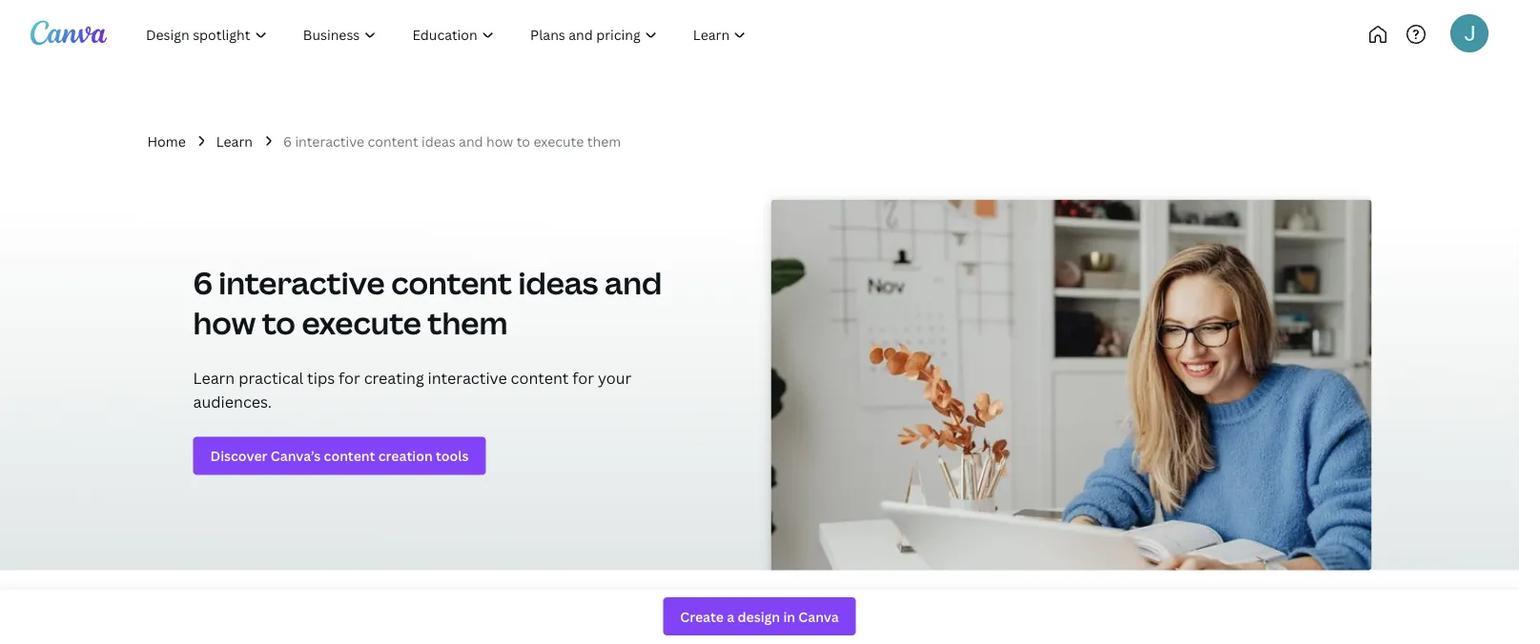 Task type: describe. For each thing, give the bounding box(es) containing it.
passive
[[757, 619, 812, 640]]

0 vertical spatial 6
[[283, 132, 292, 150]]

1 for from the left
[[339, 368, 360, 388]]

them inside 6 interactive content ideas and how to execute them
[[428, 302, 508, 344]]

times
[[476, 619, 517, 640]]

or
[[738, 619, 754, 640]]

1 vertical spatial how
[[193, 302, 256, 344]]

1 vertical spatial 6 interactive content ideas and how to execute them
[[193, 263, 662, 344]]

1 vertical spatial 6
[[193, 263, 212, 304]]

1 horizontal spatial them
[[587, 132, 621, 150]]

interactive
[[250, 619, 330, 640]]

conversions
[[562, 619, 652, 640]]

2 for from the left
[[573, 368, 594, 388]]

top level navigation element
[[130, 15, 827, 53]]

learn for learn practical tips for creating interactive content for your audiences.
[[193, 368, 235, 388]]

1 vertical spatial ideas
[[518, 263, 599, 304]]

interactive inside learn practical tips for creating interactive content for your audiences.
[[428, 368, 507, 388]]

audiences.
[[193, 392, 272, 413]]

0 vertical spatial to
[[517, 132, 530, 150]]

0 vertical spatial execute
[[534, 132, 584, 150]]



Task type: locate. For each thing, give the bounding box(es) containing it.
than
[[655, 619, 689, 640]]

0 horizontal spatial how
[[193, 302, 256, 344]]

interactive content drives two times more conversions than static or passive content,
[[250, 619, 882, 640]]

learn
[[216, 132, 253, 150], [193, 368, 235, 388]]

0 vertical spatial 6 interactive content ideas and how to execute them
[[283, 132, 621, 150]]

0 horizontal spatial ideas
[[422, 132, 456, 150]]

1 vertical spatial to
[[262, 302, 296, 344]]

6
[[283, 132, 292, 150], [193, 263, 212, 304]]

0 vertical spatial how
[[487, 132, 513, 150]]

execute
[[534, 132, 584, 150], [302, 302, 421, 344]]

for left your
[[573, 368, 594, 388]]

0 horizontal spatial and
[[459, 132, 483, 150]]

how
[[487, 132, 513, 150], [193, 302, 256, 344]]

execute inside 6 interactive content ideas and how to execute them
[[302, 302, 421, 344]]

0 vertical spatial them
[[587, 132, 621, 150]]

for
[[339, 368, 360, 388], [573, 368, 594, 388]]

0 vertical spatial and
[[459, 132, 483, 150]]

1 horizontal spatial how
[[487, 132, 513, 150]]

static
[[693, 619, 734, 640]]

1 vertical spatial and
[[605, 263, 662, 304]]

content,
[[816, 619, 878, 640]]

tips
[[307, 368, 335, 388]]

0 horizontal spatial them
[[428, 302, 508, 344]]

drives
[[396, 619, 441, 640]]

1 horizontal spatial ideas
[[518, 263, 599, 304]]

ideas
[[422, 132, 456, 150], [518, 263, 599, 304]]

learn right home
[[216, 132, 253, 150]]

content
[[368, 132, 418, 150], [391, 263, 512, 304], [511, 368, 569, 388], [334, 619, 392, 640]]

0 horizontal spatial to
[[262, 302, 296, 344]]

interactive
[[295, 132, 365, 150], [219, 263, 385, 304], [428, 368, 507, 388]]

2 vertical spatial interactive
[[428, 368, 507, 388]]

two
[[444, 619, 472, 640]]

to
[[517, 132, 530, 150], [262, 302, 296, 344]]

practical
[[239, 368, 304, 388]]

your
[[598, 368, 632, 388]]

1 horizontal spatial and
[[605, 263, 662, 304]]

1 vertical spatial learn
[[193, 368, 235, 388]]

0 vertical spatial learn
[[216, 132, 253, 150]]

1 horizontal spatial execute
[[534, 132, 584, 150]]

6 interactive content ideas and how to execute them
[[283, 132, 621, 150], [193, 263, 662, 344]]

for right tips
[[339, 368, 360, 388]]

1 horizontal spatial for
[[573, 368, 594, 388]]

0 horizontal spatial for
[[339, 368, 360, 388]]

image5 image
[[771, 200, 1372, 600]]

learn link
[[216, 131, 253, 152]]

home
[[147, 132, 186, 150]]

0 horizontal spatial 6
[[193, 263, 212, 304]]

learn up audiences.
[[193, 368, 235, 388]]

1 vertical spatial execute
[[302, 302, 421, 344]]

1 horizontal spatial 6
[[283, 132, 292, 150]]

0 horizontal spatial execute
[[302, 302, 421, 344]]

and
[[459, 132, 483, 150], [605, 263, 662, 304]]

1 vertical spatial interactive
[[219, 263, 385, 304]]

home link
[[147, 131, 186, 152]]

learn inside learn practical tips for creating interactive content for your audiences.
[[193, 368, 235, 388]]

creating
[[364, 368, 424, 388]]

1 vertical spatial them
[[428, 302, 508, 344]]

more
[[520, 619, 559, 640]]

learn for learn
[[216, 132, 253, 150]]

and inside 6 interactive content ideas and how to execute them
[[605, 263, 662, 304]]

learn practical tips for creating interactive content for your audiences.
[[193, 368, 632, 413]]

them
[[587, 132, 621, 150], [428, 302, 508, 344]]

content inside learn practical tips for creating interactive content for your audiences.
[[511, 368, 569, 388]]

1 horizontal spatial to
[[517, 132, 530, 150]]

0 vertical spatial interactive
[[295, 132, 365, 150]]

0 vertical spatial ideas
[[422, 132, 456, 150]]



Task type: vqa. For each thing, say whether or not it's contained in the screenshot.
THAN
yes



